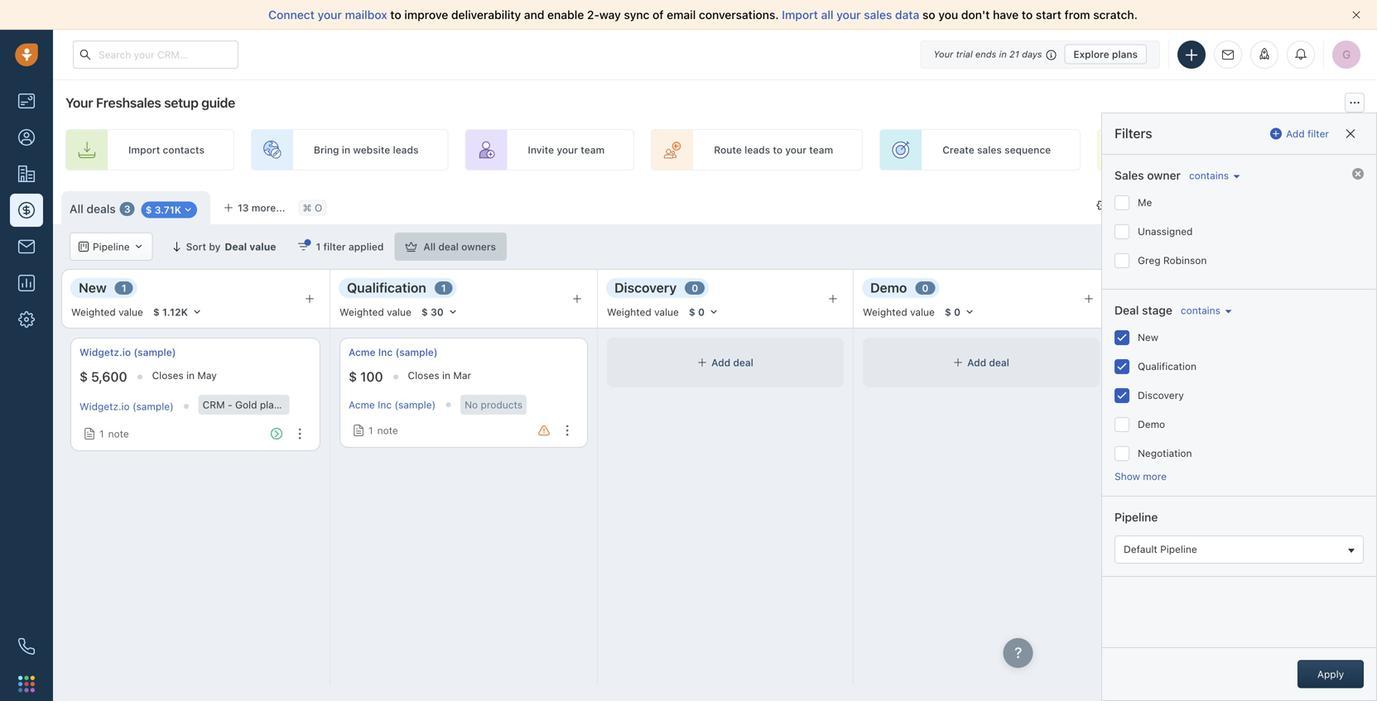Task type: describe. For each thing, give the bounding box(es) containing it.
2 widgetz.io (sample) link from the top
[[80, 401, 174, 413]]

so
[[923, 8, 936, 22]]

default pipeline
[[1124, 544, 1198, 556]]

filters
[[1115, 126, 1153, 141]]

1 acme inc (sample) from the top
[[349, 347, 438, 358]]

2 widgetz.io (sample) from the top
[[80, 401, 174, 413]]

30
[[431, 307, 444, 318]]

all
[[822, 8, 834, 22]]

invite
[[528, 144, 554, 156]]

sync
[[624, 8, 650, 22]]

$ 30
[[422, 307, 444, 318]]

guide
[[201, 95, 235, 111]]

0 horizontal spatial deal
[[225, 241, 247, 253]]

what's new image
[[1259, 48, 1271, 60]]

email
[[667, 8, 696, 22]]

$ 0 for discovery
[[689, 307, 705, 318]]

pipeline button
[[70, 233, 153, 261]]

by
[[209, 241, 221, 253]]

days
[[1022, 49, 1043, 60]]

more
[[1144, 471, 1167, 483]]

route leads to your team
[[714, 144, 834, 156]]

unassigned
[[1138, 226, 1193, 237]]

invite your team
[[528, 144, 605, 156]]

0 horizontal spatial demo
[[871, 280, 908, 296]]

default
[[1124, 544, 1158, 556]]

negotiation
[[1138, 448, 1193, 459]]

$ for the $ 30 button
[[422, 307, 428, 318]]

container_wx8msf4aqz5i3rn1 image inside settings 'popup button'
[[1097, 200, 1109, 211]]

weighted value for new
[[71, 306, 143, 318]]

1 filter applied
[[316, 241, 384, 253]]

explore plans link
[[1065, 44, 1147, 64]]

show more
[[1115, 471, 1167, 483]]

$ for demo's $ 0 button
[[945, 307, 952, 318]]

monthly
[[283, 399, 320, 411]]

your freshsales setup guide
[[65, 95, 235, 111]]

in for closes in mar
[[442, 370, 451, 381]]

set up your sales pipeline link
[[1098, 129, 1313, 171]]

1 down $ 5,600
[[99, 428, 104, 440]]

add filter
[[1287, 128, 1330, 140]]

more...
[[252, 202, 285, 214]]

create sales sequence link
[[880, 129, 1081, 171]]

of
[[653, 8, 664, 22]]

settings
[[1113, 200, 1153, 211]]

1 vertical spatial discovery
[[1138, 390, 1185, 401]]

2 widgetz.io from the top
[[80, 401, 130, 413]]

add for discovery
[[712, 357, 731, 369]]

$ 0 button for discovery
[[682, 303, 727, 321]]

explore plans
[[1074, 48, 1138, 60]]

deal for discovery
[[734, 357, 754, 369]]

1 widgetz.io from the top
[[80, 347, 131, 358]]

send email image
[[1223, 50, 1234, 60]]

set up your sales pipeline
[[1161, 144, 1284, 156]]

1 horizontal spatial to
[[773, 144, 783, 156]]

container_wx8msf4aqz5i3rn1 image inside 1 filter applied button
[[298, 241, 309, 253]]

in for closes in may
[[186, 370, 195, 381]]

apply button
[[1298, 661, 1365, 689]]

$ 1.12k button
[[146, 303, 210, 321]]

start
[[1036, 8, 1062, 22]]

data
[[896, 8, 920, 22]]

-
[[228, 399, 232, 411]]

in left 21
[[1000, 49, 1007, 60]]

1 up the $ 30 button
[[441, 282, 446, 294]]

$ 30 button
[[414, 303, 465, 321]]

deals
[[87, 202, 116, 216]]

0 vertical spatial new
[[79, 280, 107, 296]]

bring in website leads link
[[251, 129, 449, 171]]

1 widgetz.io (sample) from the top
[[80, 347, 176, 358]]

crm - gold plan monthly (sample)
[[203, 399, 364, 411]]

1 horizontal spatial qualification
[[1138, 361, 1197, 372]]

no products
[[465, 399, 523, 411]]

o
[[315, 202, 322, 214]]

conversations.
[[699, 8, 779, 22]]

settings button
[[1089, 191, 1161, 220]]

1 inc from the top
[[378, 347, 393, 358]]

import contacts link
[[65, 129, 234, 171]]

way
[[600, 8, 621, 22]]

3
[[124, 203, 131, 215]]

connect your mailbox link
[[268, 8, 391, 22]]

pipeline inside button
[[1161, 544, 1198, 556]]

Search your CRM... text field
[[73, 41, 239, 69]]

$ for $ 1.12k "button"
[[153, 307, 160, 318]]

phone image
[[18, 639, 35, 655]]

closes for $ 5,600
[[152, 370, 184, 381]]

closes in mar
[[408, 370, 471, 381]]

weighted for new
[[71, 306, 116, 318]]

apply
[[1318, 669, 1345, 681]]

set
[[1161, 144, 1177, 156]]

your right "route"
[[786, 144, 807, 156]]

$ 0 button for demo
[[938, 303, 983, 321]]

$ 1.12k
[[153, 307, 188, 318]]

setup
[[164, 95, 198, 111]]

add deal for demo
[[968, 357, 1010, 369]]

greg
[[1138, 255, 1161, 266]]

$ 5,600
[[80, 369, 127, 385]]

sort
[[186, 241, 206, 253]]

closes in may
[[152, 370, 217, 381]]

(sample) down closes in may
[[133, 401, 174, 413]]

your right the all
[[837, 8, 861, 22]]

owners
[[462, 241, 496, 253]]

note for $ 100
[[377, 425, 398, 437]]

0 horizontal spatial sales
[[864, 8, 893, 22]]

13 more... button
[[215, 196, 295, 220]]

contacts
[[163, 144, 205, 156]]

bring
[[314, 144, 339, 156]]

1 horizontal spatial import
[[782, 8, 819, 22]]

filter for 1
[[324, 241, 346, 253]]

import contacts
[[128, 144, 205, 156]]

you
[[939, 8, 959, 22]]

1 note for $ 100
[[369, 425, 398, 437]]

all deals 3
[[70, 202, 131, 216]]

⌘ o
[[303, 202, 322, 214]]

1 team from the left
[[581, 144, 605, 156]]

deal stage
[[1115, 304, 1173, 317]]

pipeline
[[1246, 144, 1284, 156]]

1 acme from the top
[[349, 347, 376, 358]]

weighted for demo
[[863, 306, 908, 318]]

$ for $ 0 button related to discovery
[[689, 307, 696, 318]]

(sample) up closes in may
[[134, 347, 176, 358]]

container_wx8msf4aqz5i3rn1 image inside all deal owners button
[[405, 241, 417, 253]]



Task type: vqa. For each thing, say whether or not it's contained in the screenshot.
Metrics LINK
no



Task type: locate. For each thing, give the bounding box(es) containing it.
⌘
[[303, 202, 312, 214]]

1 down o
[[316, 241, 321, 253]]

pipeline right default
[[1161, 544, 1198, 556]]

0 horizontal spatial to
[[391, 8, 402, 22]]

2 inc from the top
[[378, 399, 392, 411]]

2 horizontal spatial pipeline
[[1161, 544, 1198, 556]]

2 horizontal spatial add
[[1287, 128, 1305, 140]]

1 leads from the left
[[393, 144, 419, 156]]

0 vertical spatial contains button
[[1186, 169, 1241, 183]]

to left start
[[1022, 8, 1033, 22]]

0 horizontal spatial deal
[[439, 241, 459, 253]]

0 vertical spatial import
[[782, 8, 819, 22]]

in left mar at the bottom left of the page
[[442, 370, 451, 381]]

deal
[[225, 241, 247, 253], [1115, 304, 1140, 317]]

plans
[[1113, 48, 1138, 60]]

in left may
[[186, 370, 195, 381]]

all left deals
[[70, 202, 83, 216]]

Search field
[[1288, 233, 1371, 261]]

0 horizontal spatial closes
[[152, 370, 184, 381]]

add deal for discovery
[[712, 357, 754, 369]]

value for discovery
[[655, 306, 679, 318]]

container_wx8msf4aqz5i3rn1 image inside $ 3.71k button
[[183, 205, 193, 215]]

new down pipeline popup button
[[79, 280, 107, 296]]

trial
[[957, 49, 973, 60]]

0 horizontal spatial team
[[581, 144, 605, 156]]

phone element
[[10, 630, 43, 664]]

value for demo
[[911, 306, 935, 318]]

import left the all
[[782, 8, 819, 22]]

deal right by
[[225, 241, 247, 253]]

pipeline
[[93, 241, 130, 253], [1115, 511, 1158, 525], [1161, 544, 1198, 556]]

4 weighted value from the left
[[863, 306, 935, 318]]

container_wx8msf4aqz5i3rn1 image right 3.71k
[[183, 205, 193, 215]]

all
[[70, 202, 83, 216], [424, 241, 436, 253]]

qualification down stage
[[1138, 361, 1197, 372]]

widgetz.io (sample) link
[[80, 345, 176, 360], [80, 401, 174, 413]]

all for deals
[[70, 202, 83, 216]]

leads right website
[[393, 144, 419, 156]]

freshworks switcher image
[[18, 676, 35, 693]]

owner
[[1148, 169, 1181, 182]]

0 vertical spatial your
[[934, 49, 954, 60]]

0 horizontal spatial note
[[108, 428, 129, 440]]

1 note down "5,600"
[[99, 428, 129, 440]]

2 team from the left
[[810, 144, 834, 156]]

closes left may
[[152, 370, 184, 381]]

widgetz.io up $ 5,600
[[80, 347, 131, 358]]

0 vertical spatial widgetz.io (sample)
[[80, 347, 176, 358]]

deal inside button
[[439, 241, 459, 253]]

all left owners
[[424, 241, 436, 253]]

inc up 100 on the left of the page
[[378, 347, 393, 358]]

contains button for deal stage
[[1177, 304, 1232, 318]]

2 horizontal spatial sales
[[1218, 144, 1243, 156]]

pipeline up default
[[1115, 511, 1158, 525]]

deliverability
[[451, 8, 521, 22]]

no
[[465, 399, 478, 411]]

1 vertical spatial pipeline
[[1115, 511, 1158, 525]]

weighted value for demo
[[863, 306, 935, 318]]

freshsales
[[96, 95, 161, 111]]

your trial ends in 21 days
[[934, 49, 1043, 60]]

acme inc (sample) up 100 on the left of the page
[[349, 347, 438, 358]]

0 horizontal spatial your
[[65, 95, 93, 111]]

contains button
[[1186, 169, 1241, 183], [1177, 304, 1232, 318]]

1 horizontal spatial add deal
[[968, 357, 1010, 369]]

1 inside 1 filter applied button
[[316, 241, 321, 253]]

invite your team link
[[465, 129, 635, 171]]

all inside all deal owners button
[[424, 241, 436, 253]]

0 vertical spatial inc
[[378, 347, 393, 358]]

1 $ 0 from the left
[[689, 307, 705, 318]]

all deal owners
[[424, 241, 496, 253]]

(sample) up closes in mar
[[396, 347, 438, 358]]

deal
[[439, 241, 459, 253], [734, 357, 754, 369], [990, 357, 1010, 369]]

$
[[145, 204, 152, 216], [153, 307, 160, 318], [422, 307, 428, 318], [689, 307, 696, 318], [945, 307, 952, 318], [80, 369, 88, 385], [349, 369, 357, 385]]

explore
[[1074, 48, 1110, 60]]

2 vertical spatial pipeline
[[1161, 544, 1198, 556]]

closes for $ 100
[[408, 370, 440, 381]]

weighted for discovery
[[607, 306, 652, 318]]

$ inside "button"
[[153, 307, 160, 318]]

1 $ 0 button from the left
[[682, 303, 727, 321]]

contains right stage
[[1181, 305, 1221, 316]]

1 vertical spatial contains
[[1181, 305, 1221, 316]]

1 closes from the left
[[152, 370, 184, 381]]

0 vertical spatial contains
[[1190, 170, 1229, 181]]

container_wx8msf4aqz5i3rn1 image down ⌘
[[298, 241, 309, 253]]

2-
[[587, 8, 600, 22]]

create
[[943, 144, 975, 156]]

0 vertical spatial pipeline
[[93, 241, 130, 253]]

1 vertical spatial your
[[65, 95, 93, 111]]

acme up $ 100
[[349, 347, 376, 358]]

$ 0 button
[[682, 303, 727, 321], [938, 303, 983, 321]]

to
[[391, 8, 402, 22], [1022, 8, 1033, 22], [773, 144, 783, 156]]

have
[[993, 8, 1019, 22]]

robinson
[[1164, 255, 1207, 266]]

website
[[353, 144, 390, 156]]

1 horizontal spatial all
[[424, 241, 436, 253]]

1 horizontal spatial 1 note
[[369, 425, 398, 437]]

your left trial
[[934, 49, 954, 60]]

close image
[[1353, 11, 1361, 19]]

bring in website leads
[[314, 144, 419, 156]]

$ for $ 3.71k button
[[145, 204, 152, 216]]

sales right create
[[978, 144, 1002, 156]]

0 horizontal spatial $ 0
[[689, 307, 705, 318]]

acme inc (sample) link down 100 on the left of the page
[[349, 399, 436, 411]]

2 weighted value from the left
[[340, 306, 412, 318]]

1 vertical spatial new
[[1138, 332, 1159, 343]]

demo
[[871, 280, 908, 296], [1138, 419, 1166, 430]]

scratch.
[[1094, 8, 1138, 22]]

2 $ 0 from the left
[[945, 307, 961, 318]]

1 note down 100 on the left of the page
[[369, 425, 398, 437]]

0 horizontal spatial import
[[128, 144, 160, 156]]

0 vertical spatial acme
[[349, 347, 376, 358]]

qualification
[[347, 280, 427, 296], [1138, 361, 1197, 372]]

0 vertical spatial all
[[70, 202, 83, 216]]

1 horizontal spatial filter
[[1308, 128, 1330, 140]]

create sales sequence
[[943, 144, 1051, 156]]

1 vertical spatial all
[[424, 241, 436, 253]]

0 vertical spatial acme inc (sample)
[[349, 347, 438, 358]]

your left the mailbox
[[318, 8, 342, 22]]

container_wx8msf4aqz5i3rn1 image left settings
[[1097, 200, 1109, 211]]

route
[[714, 144, 742, 156]]

sales left pipeline
[[1218, 144, 1243, 156]]

your
[[934, 49, 954, 60], [65, 95, 93, 111]]

0 horizontal spatial new
[[79, 280, 107, 296]]

1 vertical spatial widgetz.io (sample) link
[[80, 401, 174, 413]]

2 leads from the left
[[745, 144, 771, 156]]

0 horizontal spatial add
[[712, 357, 731, 369]]

1 note for $ 5,600
[[99, 428, 129, 440]]

don't
[[962, 8, 990, 22]]

0 vertical spatial demo
[[871, 280, 908, 296]]

gold
[[235, 399, 257, 411]]

value for new
[[119, 306, 143, 318]]

2 $ 0 button from the left
[[938, 303, 983, 321]]

deal left stage
[[1115, 304, 1140, 317]]

widgetz.io (sample) link down "5,600"
[[80, 401, 174, 413]]

add inside add filter link
[[1287, 128, 1305, 140]]

5,600
[[91, 369, 127, 385]]

$ 3.71k button
[[141, 202, 197, 218]]

new down deal stage
[[1138, 332, 1159, 343]]

sales owner
[[1115, 169, 1181, 182]]

all deals link
[[70, 201, 116, 218]]

4 weighted from the left
[[863, 306, 908, 318]]

note down 100 on the left of the page
[[377, 425, 398, 437]]

1 horizontal spatial pipeline
[[1115, 511, 1158, 525]]

container_wx8msf4aqz5i3rn1 image
[[405, 241, 417, 253], [79, 242, 89, 252], [134, 242, 144, 252], [698, 358, 708, 368], [954, 358, 964, 368], [84, 428, 95, 440]]

1 vertical spatial acme inc (sample)
[[349, 399, 436, 411]]

your
[[318, 8, 342, 22], [837, 8, 861, 22], [557, 144, 578, 156], [786, 144, 807, 156], [1194, 144, 1216, 156]]

ends
[[976, 49, 997, 60]]

1 horizontal spatial deal
[[734, 357, 754, 369]]

1 horizontal spatial note
[[377, 425, 398, 437]]

applied
[[349, 241, 384, 253]]

1 horizontal spatial leads
[[745, 144, 771, 156]]

1 add deal from the left
[[712, 357, 754, 369]]

plan
[[260, 399, 280, 411]]

from
[[1065, 8, 1091, 22]]

1 horizontal spatial discovery
[[1138, 390, 1185, 401]]

1 vertical spatial demo
[[1138, 419, 1166, 430]]

acme inc (sample)
[[349, 347, 438, 358], [349, 399, 436, 411]]

contains down set up your sales pipeline
[[1190, 170, 1229, 181]]

closes left mar at the bottom left of the page
[[408, 370, 440, 381]]

(sample) down $ 100
[[323, 399, 364, 411]]

all deal owners button
[[395, 233, 507, 261]]

1 horizontal spatial $ 0 button
[[938, 303, 983, 321]]

1 horizontal spatial add
[[968, 357, 987, 369]]

1 vertical spatial inc
[[378, 399, 392, 411]]

0 horizontal spatial all
[[70, 202, 83, 216]]

add filter link
[[1271, 121, 1330, 147]]

sales left 'data'
[[864, 8, 893, 22]]

to right "route"
[[773, 144, 783, 156]]

widgetz.io down $ 5,600
[[80, 401, 130, 413]]

0 vertical spatial widgetz.io (sample) link
[[80, 345, 176, 360]]

pipeline inside popup button
[[93, 241, 130, 253]]

weighted value for discovery
[[607, 306, 679, 318]]

(sample)
[[134, 347, 176, 358], [396, 347, 438, 358], [395, 399, 436, 411], [323, 399, 364, 411], [133, 401, 174, 413]]

3 weighted from the left
[[607, 306, 652, 318]]

1 vertical spatial import
[[128, 144, 160, 156]]

1 vertical spatial contains button
[[1177, 304, 1232, 318]]

to right the mailbox
[[391, 8, 402, 22]]

3 weighted value from the left
[[607, 306, 679, 318]]

contains for owner
[[1190, 170, 1229, 181]]

2 acme inc (sample) from the top
[[349, 399, 436, 411]]

sequence
[[1005, 144, 1051, 156]]

1 weighted from the left
[[71, 306, 116, 318]]

1 vertical spatial filter
[[324, 241, 346, 253]]

0 vertical spatial filter
[[1308, 128, 1330, 140]]

1 horizontal spatial new
[[1138, 332, 1159, 343]]

contains for stage
[[1181, 305, 1221, 316]]

1 horizontal spatial demo
[[1138, 419, 1166, 430]]

0 vertical spatial deal
[[225, 241, 247, 253]]

closes
[[152, 370, 184, 381], [408, 370, 440, 381]]

filter for add
[[1308, 128, 1330, 140]]

in right bring
[[342, 144, 351, 156]]

0 horizontal spatial add deal
[[712, 357, 754, 369]]

filter inside button
[[324, 241, 346, 253]]

1 vertical spatial acme
[[349, 399, 375, 411]]

discovery
[[615, 280, 677, 296], [1138, 390, 1185, 401]]

add for demo
[[968, 357, 987, 369]]

(sample) down closes in mar
[[395, 399, 436, 411]]

$ inside dropdown button
[[145, 204, 152, 216]]

may
[[198, 370, 217, 381]]

show
[[1115, 471, 1141, 483]]

import left contacts
[[128, 144, 160, 156]]

1 horizontal spatial $ 0
[[945, 307, 961, 318]]

0 horizontal spatial qualification
[[347, 280, 427, 296]]

1 widgetz.io (sample) link from the top
[[80, 345, 176, 360]]

1 vertical spatial widgetz.io
[[80, 401, 130, 413]]

1 horizontal spatial team
[[810, 144, 834, 156]]

inc down 100 on the left of the page
[[378, 399, 392, 411]]

2 closes from the left
[[408, 370, 440, 381]]

1 horizontal spatial your
[[934, 49, 954, 60]]

in for bring in website leads
[[342, 144, 351, 156]]

1 horizontal spatial sales
[[978, 144, 1002, 156]]

2 acme from the top
[[349, 399, 375, 411]]

13
[[238, 202, 249, 214]]

1 down pipeline popup button
[[122, 282, 126, 294]]

contains button right stage
[[1177, 304, 1232, 318]]

21
[[1010, 49, 1020, 60]]

your right invite
[[557, 144, 578, 156]]

0 horizontal spatial 1 note
[[99, 428, 129, 440]]

1 filter applied button
[[287, 233, 395, 261]]

widgetz.io (sample) down "5,600"
[[80, 401, 174, 413]]

acme down $ 100
[[349, 399, 375, 411]]

2 acme inc (sample) link from the top
[[349, 399, 436, 411]]

weighted for qualification
[[340, 306, 384, 318]]

2 horizontal spatial deal
[[990, 357, 1010, 369]]

your for your freshsales setup guide
[[65, 95, 93, 111]]

import
[[782, 8, 819, 22], [128, 144, 160, 156]]

connect
[[268, 8, 315, 22]]

0 horizontal spatial pipeline
[[93, 241, 130, 253]]

acme inc (sample) down 100 on the left of the page
[[349, 399, 436, 411]]

1 vertical spatial deal
[[1115, 304, 1140, 317]]

container_wx8msf4aqz5i3rn1 image down $ 100
[[353, 425, 365, 437]]

1 down 100 on the left of the page
[[369, 425, 373, 437]]

container_wx8msf4aqz5i3rn1 image
[[1097, 200, 1109, 211], [183, 205, 193, 215], [298, 241, 309, 253], [353, 425, 365, 437]]

widgetz.io
[[80, 347, 131, 358], [80, 401, 130, 413]]

2 weighted from the left
[[340, 306, 384, 318]]

widgetz.io (sample)
[[80, 347, 176, 358], [80, 401, 174, 413]]

1
[[316, 241, 321, 253], [122, 282, 126, 294], [441, 282, 446, 294], [369, 425, 373, 437], [99, 428, 104, 440]]

1 vertical spatial widgetz.io (sample)
[[80, 401, 174, 413]]

qualification down applied
[[347, 280, 427, 296]]

0 horizontal spatial filter
[[324, 241, 346, 253]]

contains button down set up your sales pipeline
[[1186, 169, 1241, 183]]

100
[[360, 369, 383, 385]]

inc
[[378, 347, 393, 358], [378, 399, 392, 411]]

1 acme inc (sample) link from the top
[[349, 345, 438, 360]]

add
[[1287, 128, 1305, 140], [712, 357, 731, 369], [968, 357, 987, 369]]

improve
[[405, 8, 448, 22]]

2 horizontal spatial to
[[1022, 8, 1033, 22]]

your left freshsales
[[65, 95, 93, 111]]

0
[[692, 282, 699, 294], [922, 282, 929, 294], [698, 307, 705, 318], [954, 307, 961, 318]]

$ 0 for demo
[[945, 307, 961, 318]]

1 vertical spatial qualification
[[1138, 361, 1197, 372]]

1 vertical spatial acme inc (sample) link
[[349, 399, 436, 411]]

0 vertical spatial qualification
[[347, 280, 427, 296]]

note for $ 5,600
[[108, 428, 129, 440]]

0 horizontal spatial $ 0 button
[[682, 303, 727, 321]]

1 horizontal spatial deal
[[1115, 304, 1140, 317]]

sort by deal value
[[186, 241, 276, 253]]

note down "5,600"
[[108, 428, 129, 440]]

0 horizontal spatial leads
[[393, 144, 419, 156]]

$ inside button
[[422, 307, 428, 318]]

contains button for sales owner
[[1186, 169, 1241, 183]]

value for qualification
[[387, 306, 412, 318]]

widgetz.io (sample) link up "5,600"
[[80, 345, 176, 360]]

deal for demo
[[990, 357, 1010, 369]]

1 weighted value from the left
[[71, 306, 143, 318]]

your for your trial ends in 21 days
[[934, 49, 954, 60]]

your right up
[[1194, 144, 1216, 156]]

pipeline down deals
[[93, 241, 130, 253]]

products
[[481, 399, 523, 411]]

2 add deal from the left
[[968, 357, 1010, 369]]

0 horizontal spatial discovery
[[615, 280, 677, 296]]

0 vertical spatial widgetz.io
[[80, 347, 131, 358]]

widgetz.io (sample) up "5,600"
[[80, 347, 176, 358]]

show more link
[[1115, 471, 1167, 483]]

weighted value for qualification
[[340, 306, 412, 318]]

enable
[[548, 8, 584, 22]]

all for deal
[[424, 241, 436, 253]]

leads right "route"
[[745, 144, 771, 156]]

import all your sales data link
[[782, 8, 923, 22]]

0 vertical spatial discovery
[[615, 280, 677, 296]]

1 horizontal spatial closes
[[408, 370, 440, 381]]

acme inc (sample) link up 100 on the left of the page
[[349, 345, 438, 360]]

0 vertical spatial acme inc (sample) link
[[349, 345, 438, 360]]



